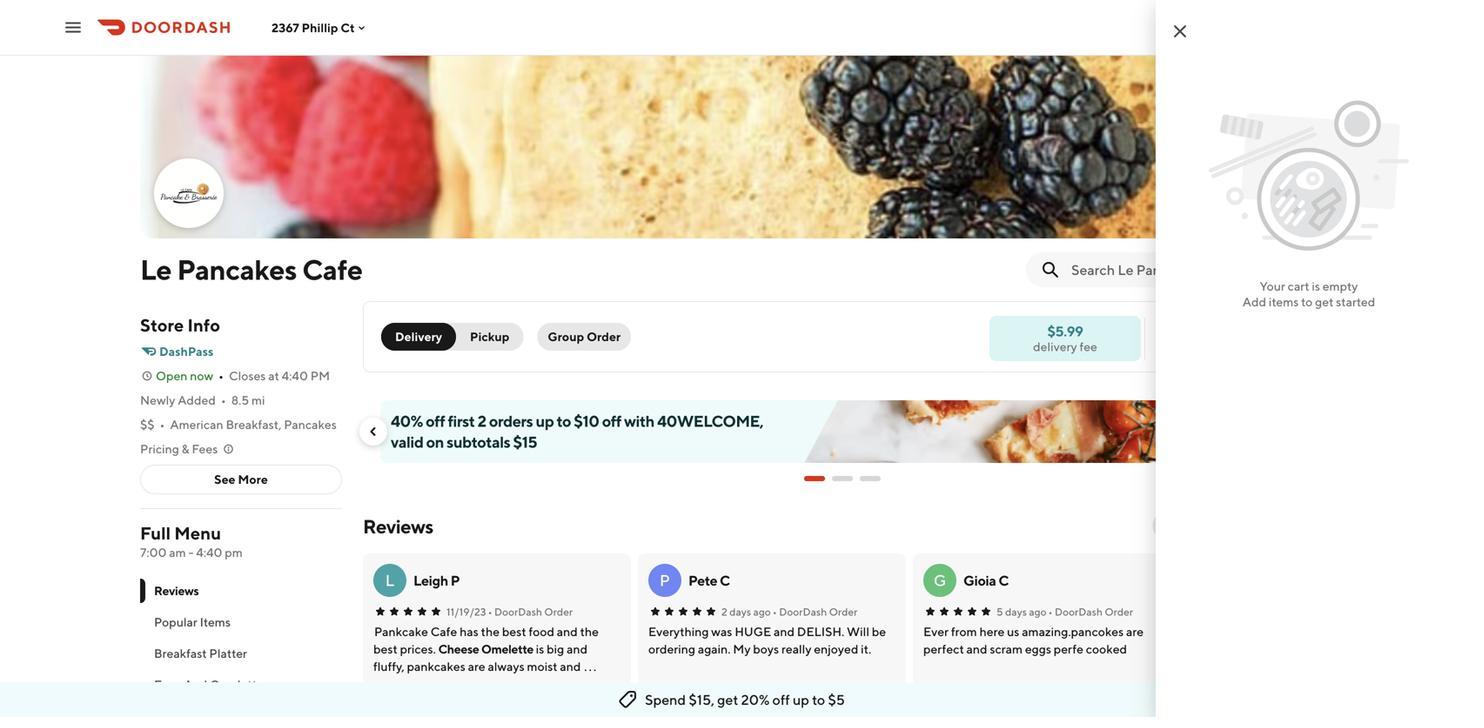 Task type: vqa. For each thing, say whether or not it's contained in the screenshot.
Yafo Family Meals Button
no



Task type: locate. For each thing, give the bounding box(es) containing it.
doordash right 2 days ago
[[779, 606, 827, 618]]

pete c
[[689, 572, 730, 589]]

spend $15, get 20% off up to $5
[[645, 692, 845, 708]]

on
[[426, 433, 444, 451]]

$5
[[828, 692, 845, 708]]

popular items button
[[140, 607, 342, 638]]

4 photos
[[1252, 207, 1301, 221]]

2 ago from the left
[[1029, 606, 1047, 618]]

0 vertical spatial get
[[1315, 295, 1334, 309]]

group
[[548, 330, 584, 344]]

empty
[[1323, 279, 1358, 293]]

1 horizontal spatial off
[[602, 412, 622, 430]]

select promotional banner element
[[804, 463, 881, 494]]

reviews up l
[[363, 515, 433, 538]]

to
[[1302, 295, 1313, 309], [557, 412, 571, 430], [812, 692, 825, 708]]

to left $10
[[557, 412, 571, 430]]

full menu 7:00 am - 4:40 pm
[[140, 523, 243, 560]]

2 horizontal spatial to
[[1302, 295, 1313, 309]]

1 vertical spatial up
[[793, 692, 810, 708]]

pancakes up 'info'
[[177, 253, 297, 286]]

off up the on
[[426, 412, 445, 430]]

• doordash order up omelette
[[488, 606, 573, 618]]

your
[[1260, 279, 1286, 293]]

0 horizontal spatial up
[[536, 412, 554, 430]]

off
[[426, 412, 445, 430], [602, 412, 622, 430], [773, 692, 790, 708]]

0 horizontal spatial ago
[[753, 606, 771, 618]]

• right the 5 days ago on the bottom right of the page
[[1049, 606, 1053, 618]]

40% off first 2 orders up to $10 off with 40welcome, valid on subtotals $15
[[391, 412, 764, 451]]

1 horizontal spatial ago
[[1029, 606, 1047, 618]]

2 down pete c
[[722, 606, 728, 618]]

4:40 right at
[[282, 369, 308, 383]]

added
[[178, 393, 216, 407]]

2 • doordash order from the left
[[773, 606, 858, 618]]

popular
[[154, 615, 197, 629]]

c right pete
[[720, 572, 730, 589]]

open now
[[156, 369, 213, 383]]

to inside 40% off first 2 orders up to $10 off with 40welcome, valid on subtotals $15
[[557, 412, 571, 430]]

2367 phillip ct
[[272, 20, 355, 35]]

ago
[[753, 606, 771, 618], [1029, 606, 1047, 618]]

store info
[[140, 315, 220, 336]]

1 ago from the left
[[753, 606, 771, 618]]

le pancakes cafe image
[[140, 56, 1322, 239], [156, 160, 222, 226]]

0 horizontal spatial to
[[557, 412, 571, 430]]

ct
[[341, 20, 355, 35]]

p left pete
[[660, 571, 670, 590]]

1 horizontal spatial get
[[1315, 295, 1334, 309]]

p
[[660, 571, 670, 590], [451, 572, 460, 589]]

0 horizontal spatial 4:40
[[196, 545, 222, 560]]

0 vertical spatial 2
[[478, 412, 486, 430]]

off right 20%
[[773, 692, 790, 708]]

delivery
[[1033, 340, 1077, 354]]

4:40 inside the full menu 7:00 am - 4:40 pm
[[196, 545, 222, 560]]

1 horizontal spatial up
[[793, 692, 810, 708]]

$5.99 delivery fee
[[1033, 323, 1098, 354]]

omelettes
[[210, 678, 269, 692]]

•
[[219, 369, 224, 383], [221, 393, 226, 407], [160, 417, 165, 432], [488, 606, 492, 618], [773, 606, 777, 618], [1049, 606, 1053, 618]]

Delivery radio
[[381, 323, 456, 351]]

1 horizontal spatial 4:40
[[282, 369, 308, 383]]

at
[[268, 369, 279, 383]]

0 vertical spatial reviews
[[363, 515, 433, 538]]

p right leigh
[[451, 572, 460, 589]]

to down cart
[[1302, 295, 1313, 309]]

3 doordash from the left
[[1055, 606, 1103, 618]]

0 vertical spatial up
[[536, 412, 554, 430]]

doordash
[[495, 606, 542, 618], [779, 606, 827, 618], [1055, 606, 1103, 618]]

0 horizontal spatial c
[[720, 572, 730, 589]]

1 horizontal spatial • doordash order
[[773, 606, 858, 618]]

up left $5
[[793, 692, 810, 708]]

get down is
[[1315, 295, 1334, 309]]

fees
[[192, 442, 218, 456]]

eggs
[[154, 678, 182, 692]]

2
[[478, 412, 486, 430], [722, 606, 728, 618]]

days down pete c
[[730, 606, 751, 618]]

pricing & fees button
[[140, 440, 235, 458]]

leigh p
[[414, 572, 460, 589]]

0 horizontal spatial get
[[717, 692, 739, 708]]

previous button of carousel image
[[367, 425, 380, 439]]

doordash up omelette
[[495, 606, 542, 618]]

breakfast platter button
[[140, 638, 342, 669]]

1 horizontal spatial reviews
[[363, 515, 433, 538]]

off right $10
[[602, 412, 622, 430]]

get inside your cart is empty add items to get started
[[1315, 295, 1334, 309]]

2 doordash from the left
[[779, 606, 827, 618]]

to left $5
[[812, 692, 825, 708]]

see more button
[[141, 466, 341, 494]]

0 horizontal spatial p
[[451, 572, 460, 589]]

1 c from the left
[[720, 572, 730, 589]]

c right gioia
[[999, 572, 1009, 589]]

mi
[[252, 393, 265, 407]]

doordash for l
[[495, 606, 542, 618]]

1 horizontal spatial doordash
[[779, 606, 827, 618]]

0 horizontal spatial • doordash order
[[488, 606, 573, 618]]

american
[[170, 417, 223, 432]]

up inside 40% off first 2 orders up to $10 off with 40welcome, valid on subtotals $15
[[536, 412, 554, 430]]

to for get
[[1302, 295, 1313, 309]]

phillip
[[302, 20, 338, 35]]

3 • doordash order from the left
[[1049, 606, 1134, 618]]

2 vertical spatial to
[[812, 692, 825, 708]]

to for $10
[[557, 412, 571, 430]]

c
[[720, 572, 730, 589], [999, 572, 1009, 589]]

fee
[[1080, 340, 1098, 354]]

1 vertical spatial 2
[[722, 606, 728, 618]]

up for orders
[[536, 412, 554, 430]]

days right 5
[[1005, 606, 1027, 618]]

2 horizontal spatial • doordash order
[[1049, 606, 1134, 618]]

delivery
[[395, 330, 442, 344]]

doordash right the 5 days ago on the bottom right of the page
[[1055, 606, 1103, 618]]

1 vertical spatial to
[[557, 412, 571, 430]]

order
[[587, 330, 621, 344], [544, 606, 573, 618], [829, 606, 858, 618], [1105, 606, 1134, 618]]

order inside group order button
[[587, 330, 621, 344]]

1 vertical spatial get
[[717, 692, 739, 708]]

2 right first
[[478, 412, 486, 430]]

up for off
[[793, 692, 810, 708]]

0 horizontal spatial 2
[[478, 412, 486, 430]]

1 doordash from the left
[[495, 606, 542, 618]]

is
[[1312, 279, 1321, 293]]

breakfast platter
[[154, 646, 247, 661]]

2 horizontal spatial doordash
[[1055, 606, 1103, 618]]

• doordash order right the 5 days ago on the bottom right of the page
[[1049, 606, 1134, 618]]

cheese omelette button
[[438, 641, 534, 658]]

• doordash order right 2 days ago
[[773, 606, 858, 618]]

4
[[1252, 207, 1260, 221]]

order for l
[[544, 606, 573, 618]]

up
[[536, 412, 554, 430], [793, 692, 810, 708]]

pricing
[[140, 442, 179, 456]]

Item Search search field
[[1072, 260, 1308, 279]]

0 horizontal spatial days
[[730, 606, 751, 618]]

up up the $15
[[536, 412, 554, 430]]

1 days from the left
[[730, 606, 751, 618]]

40welcome,
[[657, 412, 764, 430]]

0 horizontal spatial doordash
[[495, 606, 542, 618]]

days for p
[[730, 606, 751, 618]]

see more
[[214, 472, 268, 487]]

4:40
[[282, 369, 308, 383], [196, 545, 222, 560]]

2 c from the left
[[999, 572, 1009, 589]]

1 vertical spatial reviews
[[154, 584, 199, 598]]

add
[[1243, 295, 1267, 309]]

ago for p
[[753, 606, 771, 618]]

cheese omelette
[[438, 642, 534, 656]]

1 horizontal spatial to
[[812, 692, 825, 708]]

reviews
[[363, 515, 433, 538], [154, 584, 199, 598]]

1 horizontal spatial c
[[999, 572, 1009, 589]]

get
[[1315, 295, 1334, 309], [717, 692, 739, 708]]

reviews up popular on the bottom of page
[[154, 584, 199, 598]]

to inside your cart is empty add items to get started
[[1302, 295, 1313, 309]]

order for p
[[829, 606, 858, 618]]

2 days from the left
[[1005, 606, 1027, 618]]

0 vertical spatial pancakes
[[177, 253, 297, 286]]

0 vertical spatial to
[[1302, 295, 1313, 309]]

1 vertical spatial 4:40
[[196, 545, 222, 560]]

info
[[188, 315, 220, 336]]

1 horizontal spatial days
[[1005, 606, 1027, 618]]

get right $15,
[[717, 692, 739, 708]]

4:40 right -
[[196, 545, 222, 560]]

pancakes down pm
[[284, 417, 337, 432]]

1 • doordash order from the left
[[488, 606, 573, 618]]



Task type: describe. For each thing, give the bounding box(es) containing it.
7:00
[[140, 545, 167, 560]]

$5.99
[[1048, 323, 1083, 340]]

• right $$
[[160, 417, 165, 432]]

• right 2 days ago
[[773, 606, 777, 618]]

$$ • american breakfast, pancakes
[[140, 417, 337, 432]]

doordash for p
[[779, 606, 827, 618]]

• doordash order for p
[[773, 606, 858, 618]]

1 vertical spatial pancakes
[[284, 417, 337, 432]]

• doordash order for g
[[1049, 606, 1134, 618]]

&
[[182, 442, 189, 456]]

8.5
[[231, 393, 249, 407]]

to for $5
[[812, 692, 825, 708]]

pete
[[689, 572, 717, 589]]

your cart is empty add items to get started
[[1243, 279, 1376, 309]]

and
[[184, 678, 207, 692]]

gioia c
[[964, 572, 1009, 589]]

cheese
[[438, 642, 479, 656]]

doordash for g
[[1055, 606, 1103, 618]]

with
[[624, 412, 655, 430]]

eggs and omelettes button
[[140, 669, 342, 701]]

order for g
[[1105, 606, 1134, 618]]

leigh
[[414, 572, 448, 589]]

4 photos button
[[1224, 200, 1312, 228]]

days for g
[[1005, 606, 1027, 618]]

2367 phillip ct button
[[272, 20, 369, 35]]

popular items
[[154, 615, 231, 629]]

closes
[[229, 369, 266, 383]]

reviews link
[[363, 515, 433, 538]]

menu
[[174, 523, 221, 544]]

0 horizontal spatial off
[[426, 412, 445, 430]]

le pancakes cafe
[[140, 253, 363, 286]]

$15
[[513, 433, 537, 451]]

2367
[[272, 20, 299, 35]]

$15,
[[689, 692, 715, 708]]

items
[[1269, 295, 1299, 309]]

close image
[[1170, 21, 1191, 42]]

20%
[[741, 692, 770, 708]]

valid
[[391, 433, 424, 451]]

group order button
[[537, 323, 631, 351]]

le
[[140, 253, 172, 286]]

pm
[[311, 369, 330, 383]]

c for g
[[999, 572, 1009, 589]]

g
[[934, 571, 947, 590]]

0 vertical spatial 4:40
[[282, 369, 308, 383]]

store
[[140, 315, 184, 336]]

c for p
[[720, 572, 730, 589]]

-
[[188, 545, 194, 560]]

2 horizontal spatial off
[[773, 692, 790, 708]]

newly
[[140, 393, 175, 407]]

5
[[997, 606, 1003, 618]]

more
[[238, 472, 268, 487]]

items
[[200, 615, 231, 629]]

11/19/23
[[447, 606, 486, 618]]

• right the now
[[219, 369, 224, 383]]

group order
[[548, 330, 621, 344]]

Pickup radio
[[446, 323, 524, 351]]

orders
[[489, 412, 533, 430]]

now
[[190, 369, 213, 383]]

2 days ago
[[722, 606, 771, 618]]

$$
[[140, 417, 155, 432]]

40%
[[391, 412, 423, 430]]

0 horizontal spatial reviews
[[154, 584, 199, 598]]

spend
[[645, 692, 686, 708]]

subtotals
[[447, 433, 510, 451]]

breakfast,
[[226, 417, 282, 432]]

platter
[[209, 646, 247, 661]]

order methods option group
[[381, 323, 524, 351]]

l
[[385, 571, 395, 590]]

am
[[169, 545, 186, 560]]

cart
[[1288, 279, 1310, 293]]

first
[[448, 412, 475, 430]]

• closes at 4:40 pm
[[219, 369, 330, 383]]

cafe
[[302, 253, 363, 286]]

• doordash order for l
[[488, 606, 573, 618]]

• left 8.5
[[221, 393, 226, 407]]

ago for g
[[1029, 606, 1047, 618]]

newly added • 8.5 mi
[[140, 393, 265, 407]]

see
[[214, 472, 236, 487]]

gioia
[[964, 572, 996, 589]]

pricing & fees
[[140, 442, 218, 456]]

• right 11/19/23 on the bottom left
[[488, 606, 492, 618]]

1 horizontal spatial 2
[[722, 606, 728, 618]]

1 horizontal spatial p
[[660, 571, 670, 590]]

photos
[[1262, 207, 1301, 221]]

5 days ago
[[997, 606, 1047, 618]]

dashpass
[[159, 344, 214, 359]]

full
[[140, 523, 171, 544]]

pm
[[225, 545, 243, 560]]

omelette
[[481, 642, 534, 656]]

open menu image
[[63, 17, 84, 38]]

$10
[[574, 412, 599, 430]]

breakfast
[[154, 646, 207, 661]]

pickup
[[470, 330, 510, 344]]

2 inside 40% off first 2 orders up to $10 off with 40welcome, valid on subtotals $15
[[478, 412, 486, 430]]

eggs and omelettes
[[154, 678, 269, 692]]



